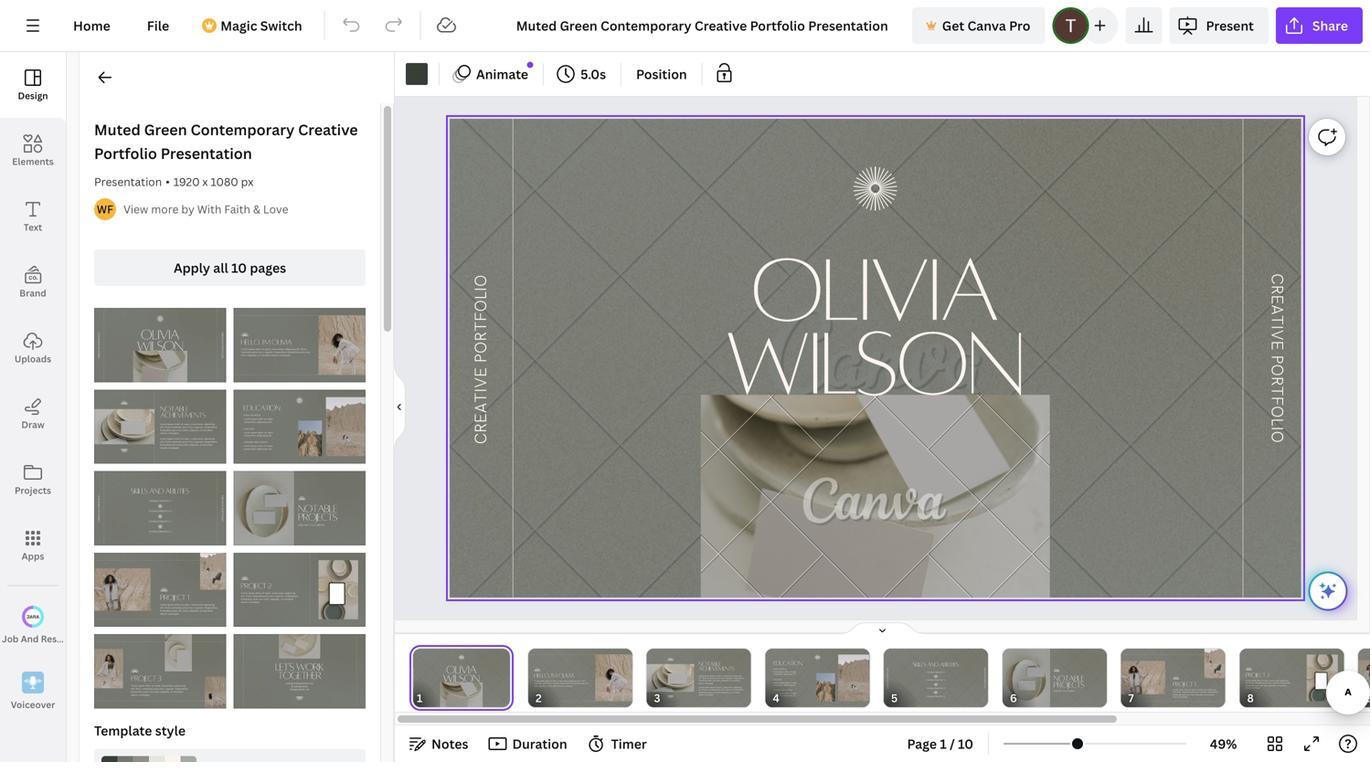 Task type: locate. For each thing, give the bounding box(es) containing it.
characteristic
[[928, 672, 944, 674], [928, 680, 944, 682], [928, 688, 944, 690], [928, 696, 944, 698]]

fermentum for achievements
[[699, 680, 708, 682]]

2 inside skills and abilities characteristic 1 characteristic 2 characteristic 3 characteristic 4
[[945, 680, 945, 682]]

0 horizontal spatial portfolio
[[94, 144, 157, 163]]

1 vertical spatial portfolio
[[472, 275, 492, 363]]

tincidunt inside project 1 lorem ipsum dolor sit amet, consectetur adipiscing elit. proin commodo porta nisi a egestas. suspendisse fermentum justo non enim vulputate, eu tincidunt mauris consequat.
[[1208, 694, 1215, 696]]

0 vertical spatial f
[[1268, 396, 1288, 406]]

1 horizontal spatial creative
[[472, 368, 492, 445]]

mauris for achievements
[[699, 683, 705, 685]]

1 horizontal spatial p
[[1268, 355, 1288, 364]]

commodo for achievements
[[708, 678, 716, 680]]

nisi for 1
[[1196, 692, 1199, 694]]

non inside hello, i'm olivia lorem ipsum dolor sit amet, consectetur adipiscing elit. proin commodo porta nisi a egestas. suspendisse fermentum justo non enim vulputate, eu tincidunt mauris consequat.
[[586, 683, 589, 685]]

tincidunt inside the project 2 lorem ipsum dolor sit amet, consectetur adipiscing elit. proin commodo porta nisi a egestas. suspendisse fermentum justo non enim vulputate, eu tincidunt mauris consequat.
[[1280, 685, 1288, 687]]

muted
[[94, 120, 141, 139]]

adipiscing
[[784, 674, 793, 676], [734, 676, 742, 678], [1281, 680, 1289, 682], [569, 681, 577, 683], [784, 685, 793, 687], [734, 687, 742, 689], [1208, 690, 1217, 692], [784, 695, 793, 697]]

0 vertical spatial 10
[[231, 259, 247, 277]]

1 vertical spatial projects
[[1054, 681, 1085, 690]]

1 horizontal spatial f
[[1268, 396, 1288, 406]]

10 right all
[[231, 259, 247, 277]]

proin for 2
[[1250, 683, 1255, 685]]

eu inside project 1 lorem ipsum dolor sit amet, consectetur adipiscing elit. proin commodo porta nisi a egestas. suspendisse fermentum justo non enim vulputate, eu tincidunt mauris consequat.
[[1205, 694, 1207, 696]]

eu for 1
[[1205, 694, 1207, 696]]

1920
[[174, 174, 200, 189]]

1 vertical spatial 10
[[959, 736, 974, 753]]

2 vertical spatial creative
[[887, 680, 890, 689]]

achievements
[[699, 666, 735, 673]]

fermentum inside project 1 lorem ipsum dolor sit amet, consectetur adipiscing elit. proin commodo porta nisi a egestas. suspendisse fermentum justo non enim vulputate, eu tincidunt mauris consequat.
[[1174, 694, 1183, 696]]

1 inside project 1 lorem ipsum dolor sit amet, consectetur adipiscing elit. proin commodo porta nisi a egestas. suspendisse fermentum justo non enim vulputate, eu tincidunt mauris consequat.
[[1195, 681, 1197, 688]]

with faith & love element
[[94, 198, 116, 220]]

ipsum inside the project 2 lorem ipsum dolor sit amet, consectetur adipiscing elit. proin commodo porta nisi a egestas. suspendisse fermentum justo non enim vulputate, eu tincidunt mauris consequat.
[[1252, 680, 1257, 682]]

0 vertical spatial presentation
[[161, 144, 252, 163]]

apply all 10 pages button
[[94, 250, 366, 286]]

nisi for achievements
[[722, 678, 725, 680]]

#3f473f image
[[406, 63, 428, 85]]

sit inside hello, i'm olivia lorem ipsum dolor sit amet, consectetur adipiscing elit. proin commodo porta nisi a egestas. suspendisse fermentum justo non enim vulputate, eu tincidunt mauris consequat.
[[551, 681, 553, 683]]

non for 1
[[1188, 694, 1191, 696]]

1 vertical spatial olivia
[[559, 673, 574, 679]]

notable inside notable achievements lorem ipsum dolor sit amet, consectetur adipiscing elit. proin commodo porta nisi a egestas. suspendisse fermentum justo non enim vulputate, eu tincidunt mauris consequat. lorem ipsum dolor sit amet, consectetur adipiscing elit. proin commodo porta nisi a egestas. suspendisse fermentum justo non enim vulputate, eu tincidunt mauris consequat.
[[699, 661, 722, 668]]

0 horizontal spatial creative portfolio
[[472, 275, 492, 445]]

2
[[1268, 672, 1270, 679], [945, 680, 945, 682]]

0 vertical spatial c r e a t i v e p o r t f o l i o
[[1268, 274, 1288, 443]]

ipsum
[[780, 672, 784, 674], [705, 676, 710, 678], [1252, 680, 1257, 682], [540, 681, 545, 683], [780, 682, 784, 684], [705, 687, 710, 689], [1180, 690, 1185, 692], [780, 693, 784, 695]]

creative left skills and abilities characteristic 1 characteristic 2 characteristic 3 characteristic 4
[[887, 680, 890, 689]]

0 vertical spatial l
[[1268, 418, 1288, 427]]

hide image
[[394, 364, 406, 451]]

creative right the hide image
[[472, 368, 492, 445]]

1 left /
[[941, 736, 947, 753]]

enim inside project 1 lorem ipsum dolor sit amet, consectetur adipiscing elit. proin commodo porta nisi a egestas. suspendisse fermentum justo non enim vulputate, eu tincidunt mauris consequat.
[[1192, 694, 1196, 696]]

egestas.
[[727, 678, 733, 680], [1274, 683, 1281, 685], [553, 683, 560, 685], [727, 690, 733, 692], [1201, 692, 1208, 694]]

uploads button
[[0, 316, 66, 381]]

#3f473f image
[[406, 63, 428, 85]]

egestas. inside project 1 lorem ipsum dolor sit amet, consectetur adipiscing elit. proin commodo porta nisi a egestas. suspendisse fermentum justo non enim vulputate, eu tincidunt mauris consequat.
[[1201, 692, 1208, 694]]

0 vertical spatial 1
[[945, 672, 945, 674]]

1 vertical spatial l
[[984, 686, 987, 687]]

1 vertical spatial 1
[[1195, 681, 1197, 688]]

1 vertical spatial 2
[[945, 680, 945, 682]]

notable
[[699, 661, 722, 668], [1054, 674, 1085, 683]]

egestas. inside the project 2 lorem ipsum dolor sit amet, consectetur adipiscing elit. proin commodo porta nisi a egestas. suspendisse fermentum justo non enim vulputate, eu tincidunt mauris consequat.
[[1274, 683, 1281, 685]]

0 vertical spatial notable
[[699, 661, 722, 668]]

suspendisse inside project 1 lorem ipsum dolor sit amet, consectetur adipiscing elit. proin commodo porta nisi a egestas. suspendisse fermentum justo non enim vulputate, eu tincidunt mauris consequat.
[[1209, 692, 1219, 694]]

1 horizontal spatial olivia
[[751, 238, 998, 339]]

fermentum inside hello, i'm olivia lorem ipsum dolor sit amet, consectetur adipiscing elit. proin commodo porta nisi a egestas. suspendisse fermentum justo non enim vulputate, eu tincidunt mauris consequat.
[[571, 683, 580, 685]]

project left the project 2 lorem ipsum dolor sit amet, consectetur adipiscing elit. proin commodo porta nisi a egestas. suspendisse fermentum justo non enim vulputate, eu tincidunt mauris consequat. on the right bottom of page
[[1174, 681, 1194, 688]]

creative
[[298, 120, 358, 139], [472, 368, 492, 445], [887, 680, 890, 689]]

justo inside the project 2 lorem ipsum dolor sit amet, consectetur adipiscing elit. proin commodo porta nisi a egestas. suspendisse fermentum justo non enim vulputate, eu tincidunt mauris consequat.
[[1256, 685, 1260, 687]]

adipiscing inside the project 2 lorem ipsum dolor sit amet, consectetur adipiscing elit. proin commodo porta nisi a egestas. suspendisse fermentum justo non enim vulputate, eu tincidunt mauris consequat.
[[1281, 680, 1289, 682]]

1 horizontal spatial project
[[1246, 672, 1266, 679]]

presentation up "x"
[[161, 144, 252, 163]]

lorem inside hello, i'm olivia lorem ipsum dolor sit amet, consectetur adipiscing elit. proin commodo porta nisi a egestas. suspendisse fermentum justo non enim vulputate, eu tincidunt mauris consequat.
[[534, 681, 540, 683]]

0 horizontal spatial 2
[[945, 680, 945, 682]]

canva assistant image
[[1318, 581, 1340, 603]]

10
[[231, 259, 247, 277], [959, 736, 974, 753]]

suspendisse for achievements
[[734, 678, 744, 680]]

enim inside the project 2 lorem ipsum dolor sit amet, consectetur adipiscing elit. proin commodo porta nisi a egestas. suspendisse fermentum justo non enim vulputate, eu tincidunt mauris consequat.
[[1264, 685, 1268, 687]]

0 vertical spatial p
[[1268, 355, 1288, 364]]

presentation
[[161, 144, 252, 163], [94, 174, 162, 189]]

a inside hello, i'm olivia lorem ipsum dolor sit amet, consectetur adipiscing elit. proin commodo porta nisi a egestas. suspendisse fermentum justo non enim vulputate, eu tincidunt mauris consequat.
[[552, 683, 553, 685]]

vulputate, for 1
[[1196, 694, 1205, 696]]

elit. inside hello, i'm olivia lorem ipsum dolor sit amet, consectetur adipiscing elit. proin commodo porta nisi a egestas. suspendisse fermentum justo non enim vulputate, eu tincidunt mauris consequat.
[[578, 681, 581, 683]]

1 vertical spatial v
[[984, 675, 987, 676]]

earliest
[[1054, 691, 1063, 693]]

nisi inside hello, i'm olivia lorem ipsum dolor sit amet, consectetur adipiscing elit. proin commodo porta nisi a egestas. suspendisse fermentum justo non enim vulputate, eu tincidunt mauris consequat.
[[548, 683, 551, 685]]

hand drawn fireworks image
[[854, 167, 898, 211], [1246, 668, 1253, 674], [534, 669, 540, 675], [1054, 669, 1060, 675], [1174, 677, 1180, 683], [668, 693, 674, 699]]

1 vertical spatial notable
[[1054, 674, 1085, 683]]

projects up current
[[1054, 681, 1085, 690]]

magic
[[221, 17, 257, 34]]

1
[[945, 672, 945, 674], [1195, 681, 1197, 688], [941, 736, 947, 753]]

3 characteristic from the top
[[928, 688, 944, 690]]

0 vertical spatial 2
[[1268, 672, 1270, 679]]

fermentum inside the project 2 lorem ipsum dolor sit amet, consectetur adipiscing elit. proin commodo porta nisi a egestas. suspendisse fermentum justo non enim vulputate, eu tincidunt mauris consequat.
[[1246, 685, 1255, 687]]

project inside the project 2 lorem ipsum dolor sit amet, consectetur adipiscing elit. proin commodo porta nisi a egestas. suspendisse fermentum justo non enim vulputate, eu tincidunt mauris consequat.
[[1246, 672, 1266, 679]]

0 horizontal spatial creative
[[298, 120, 358, 139]]

share
[[1313, 17, 1349, 34]]

proin inside project 1 lorem ipsum dolor sit amet, consectetur adipiscing elit. proin commodo porta nisi a egestas. suspendisse fermentum justo non enim vulputate, eu tincidunt mauris consequat.
[[1178, 692, 1182, 694]]

proin
[[703, 678, 707, 680], [582, 681, 586, 683], [1250, 683, 1255, 685], [703, 690, 707, 692], [1178, 692, 1182, 694]]

notable inside notable projects earliest to current
[[1054, 674, 1085, 683]]

dolor inside the project 2 lorem ipsum dolor sit amet, consectetur adipiscing elit. proin commodo porta nisi a egestas. suspendisse fermentum justo non enim vulputate, eu tincidunt mauris consequat.
[[1258, 680, 1262, 682]]

position button
[[629, 59, 695, 89]]

dolor
[[785, 672, 789, 674], [711, 676, 715, 678], [1258, 680, 1262, 682], [546, 681, 550, 683], [785, 682, 789, 684], [711, 687, 715, 689], [1185, 690, 1190, 692], [785, 693, 789, 695]]

projects inside button
[[15, 485, 51, 497]]

non
[[713, 680, 716, 682], [586, 683, 589, 685], [1261, 685, 1264, 687], [713, 692, 716, 694], [1188, 694, 1191, 696]]

amet, inside the project 2 lorem ipsum dolor sit amet, consectetur adipiscing elit. proin commodo porta nisi a egestas. suspendisse fermentum justo non enim vulputate, eu tincidunt mauris consequat.
[[1265, 680, 1270, 682]]

4 characteristic from the top
[[928, 696, 944, 698]]

0 horizontal spatial 10
[[231, 259, 247, 277]]

1 vertical spatial creative
[[472, 368, 492, 445]]

sit
[[790, 672, 792, 674], [715, 676, 718, 678], [1263, 680, 1265, 682], [551, 681, 553, 683], [790, 682, 792, 684], [715, 687, 718, 689], [1190, 690, 1192, 692], [790, 693, 792, 695]]

0 horizontal spatial l
[[984, 686, 987, 687]]

proin inside the project 2 lorem ipsum dolor sit amet, consectetur adipiscing elit. proin commodo porta nisi a egestas. suspendisse fermentum justo non enim vulputate, eu tincidunt mauris consequat.
[[1250, 683, 1255, 685]]

projects up apps button
[[15, 485, 51, 497]]

porta for 1
[[1191, 692, 1196, 694]]

1 horizontal spatial notable
[[1054, 674, 1085, 683]]

porta inside project 1 lorem ipsum dolor sit amet, consectetur adipiscing elit. proin commodo porta nisi a egestas. suspendisse fermentum justo non enim vulputate, eu tincidunt mauris consequat.
[[1191, 692, 1196, 694]]

timer button
[[582, 730, 655, 759]]

more
[[151, 202, 179, 217]]

1 inside button
[[941, 736, 947, 753]]

suspendisse
[[734, 678, 744, 680], [1281, 683, 1292, 685], [560, 683, 571, 685], [734, 690, 744, 692], [1209, 692, 1219, 694]]

consequat. inside the project 2 lorem ipsum dolor sit amet, consectetur adipiscing elit. proin commodo porta nisi a egestas. suspendisse fermentum justo non enim vulputate, eu tincidunt mauris consequat.
[[1253, 687, 1261, 689]]

1 down abilities at right bottom
[[945, 672, 945, 674]]

vulputate, inside project 1 lorem ipsum dolor sit amet, consectetur adipiscing elit. proin commodo porta nisi a egestas. suspendisse fermentum justo non enim vulputate, eu tincidunt mauris consequat.
[[1196, 694, 1205, 696]]

nisi
[[722, 678, 725, 680], [1269, 683, 1272, 685], [548, 683, 551, 685], [722, 690, 725, 692], [1196, 692, 1199, 694]]

suspendisse inside the project 2 lorem ipsum dolor sit amet, consectetur adipiscing elit. proin commodo porta nisi a egestas. suspendisse fermentum justo non enim vulputate, eu tincidunt mauris consequat.
[[1281, 683, 1292, 685]]

1 vertical spatial c r e a t i v e p o r t f o l i o
[[984, 668, 987, 689]]

adipiscing inside hello, i'm olivia lorem ipsum dolor sit amet, consectetur adipiscing elit. proin commodo porta nisi a egestas. suspendisse fermentum justo non enim vulputate, eu tincidunt mauris consequat.
[[569, 681, 577, 683]]

olivia inside hello, i'm olivia lorem ipsum dolor sit amet, consectetur adipiscing elit. proin commodo porta nisi a egestas. suspendisse fermentum justo non enim vulputate, eu tincidunt mauris consequat.
[[559, 673, 574, 679]]

template
[[94, 722, 152, 740]]

1 horizontal spatial c r e a t i v e p o r t f o l i o
[[1268, 274, 1288, 443]]

vulputate, for 2
[[1269, 685, 1277, 687]]

share button
[[1277, 7, 1364, 44]]

apply style image
[[102, 757, 197, 763]]

portfolio
[[94, 144, 157, 163], [472, 275, 492, 363], [887, 668, 890, 679]]

0 vertical spatial projects
[[15, 485, 51, 497]]

vulputate, inside the project 2 lorem ipsum dolor sit amet, consectetur adipiscing elit. proin commodo porta nisi a egestas. suspendisse fermentum justo non enim vulputate, eu tincidunt mauris consequat.
[[1269, 685, 1277, 687]]

creative inside muted green contemporary creative portfolio presentation
[[298, 120, 358, 139]]

o
[[1268, 364, 1288, 377], [1268, 406, 1288, 418], [1268, 431, 1288, 443], [984, 679, 987, 681], [984, 684, 987, 686], [984, 688, 987, 689]]

apps button
[[0, 513, 66, 579]]

lorem inside the project 2 lorem ipsum dolor sit amet, consectetur adipiscing elit. proin commodo porta nisi a egestas. suspendisse fermentum justo non enim vulputate, eu tincidunt mauris consequat.
[[1246, 680, 1252, 682]]

with
[[197, 202, 222, 217]]

e
[[1268, 295, 1288, 305], [1268, 341, 1288, 351], [984, 671, 987, 672], [984, 676, 987, 678]]

creative right contemporary
[[298, 120, 358, 139]]

c
[[1268, 274, 1288, 285], [984, 668, 987, 670]]

mauris inside project 1 lorem ipsum dolor sit amet, consectetur adipiscing elit. proin commodo porta nisi a egestas. suspendisse fermentum justo non enim vulputate, eu tincidunt mauris consequat.
[[1174, 697, 1179, 699]]

nisi inside the project 2 lorem ipsum dolor sit amet, consectetur adipiscing elit. proin commodo porta nisi a egestas. suspendisse fermentum justo non enim vulputate, eu tincidunt mauris consequat.
[[1269, 683, 1272, 685]]

brand button
[[0, 250, 66, 316]]

consectetur
[[774, 674, 783, 676], [723, 676, 733, 678], [1271, 680, 1280, 682], [558, 681, 568, 683], [774, 685, 783, 687], [723, 687, 733, 689], [1198, 690, 1208, 692], [774, 695, 783, 697]]

mauris inside the project 2 lorem ipsum dolor sit amet, consectetur adipiscing elit. proin commodo porta nisi a egestas. suspendisse fermentum justo non enim vulputate, eu tincidunt mauris consequat.
[[1246, 687, 1252, 689]]

10 right /
[[959, 736, 974, 753]]

project
[[1246, 672, 1266, 679], [1174, 681, 1194, 688]]

switch
[[260, 17, 302, 34]]

brand
[[19, 287, 46, 300]]

0 horizontal spatial notable
[[699, 661, 722, 668]]

mauris for 1
[[1174, 697, 1179, 699]]

2 vertical spatial portfolio
[[887, 668, 890, 679]]

creative portfolio
[[472, 275, 492, 445], [887, 668, 890, 689]]

abilities
[[940, 662, 959, 668]]

1 vertical spatial p
[[984, 678, 987, 679]]

get canva pro
[[943, 17, 1031, 34]]

justo inside hello, i'm olivia lorem ipsum dolor sit amet, consectetur adipiscing elit. proin commodo porta nisi a egestas. suspendisse fermentum justo non enim vulputate, eu tincidunt mauris consequat.
[[581, 683, 585, 685]]

1 horizontal spatial 10
[[959, 736, 974, 753]]

amet,
[[793, 672, 797, 674], [718, 676, 723, 678], [1265, 680, 1270, 682], [553, 681, 558, 683], [793, 682, 797, 684], [718, 687, 723, 689], [1193, 690, 1197, 692], [793, 693, 797, 695]]

0 horizontal spatial c
[[984, 668, 987, 670]]

project inside project 1 lorem ipsum dolor sit amet, consectetur adipiscing elit. proin commodo porta nisi a egestas. suspendisse fermentum justo non enim vulputate, eu tincidunt mauris consequat.
[[1174, 681, 1194, 688]]

1 horizontal spatial 2
[[1268, 672, 1270, 679]]

0 vertical spatial portfolio
[[94, 144, 157, 163]]

commodo for 2
[[1255, 683, 1263, 685]]

with faith & love image
[[94, 198, 116, 220]]

non for achievements
[[713, 680, 716, 682]]

1 horizontal spatial v
[[1268, 330, 1288, 341]]

commodo for 1
[[1183, 692, 1191, 694]]

0 horizontal spatial projects
[[15, 485, 51, 497]]

project up 49% dropdown button
[[1246, 672, 1266, 679]]

l
[[1268, 418, 1288, 427], [984, 686, 987, 687]]

justo inside project 1 lorem ipsum dolor sit amet, consectetur adipiscing elit. proin commodo porta nisi a egestas. suspendisse fermentum justo non enim vulputate, eu tincidunt mauris consequat.
[[1183, 694, 1188, 696]]

p
[[1268, 355, 1288, 364], [984, 678, 987, 679]]

1 for page 1 / 10
[[941, 736, 947, 753]]

hand drawn fireworks image
[[815, 655, 821, 661], [668, 658, 674, 664]]

v
[[1268, 330, 1288, 341], [984, 675, 987, 676]]

muted green contemporary creative portfolio presentation element
[[94, 308, 226, 383], [234, 308, 366, 383], [94, 390, 226, 464], [234, 390, 366, 464], [94, 472, 226, 546], [234, 472, 366, 546], [94, 553, 226, 628], [234, 553, 366, 628], [94, 635, 226, 709], [234, 635, 366, 709]]

uploads
[[14, 353, 51, 365]]

consequat.
[[705, 683, 714, 685], [564, 686, 573, 688], [1253, 687, 1261, 689], [705, 694, 714, 696], [1180, 697, 1189, 699]]

nisi inside project 1 lorem ipsum dolor sit amet, consectetur adipiscing elit. proin commodo porta nisi a egestas. suspendisse fermentum justo non enim vulputate, eu tincidunt mauris consequat.
[[1196, 692, 1199, 694]]

fermentum
[[699, 680, 708, 682], [571, 683, 580, 685], [1246, 685, 1255, 687], [699, 692, 708, 694], [1174, 694, 1183, 696]]

elit.
[[793, 674, 796, 676], [699, 678, 702, 680], [578, 681, 581, 683], [1246, 683, 1250, 685], [793, 685, 796, 687], [699, 690, 702, 692], [1174, 692, 1177, 694], [793, 695, 796, 697]]

tincidunt for 1
[[1208, 694, 1215, 696]]

tincidunt for 2
[[1280, 685, 1288, 687]]

eu inside the project 2 lorem ipsum dolor sit amet, consectetur adipiscing elit. proin commodo porta nisi a egestas. suspendisse fermentum justo non enim vulputate, eu tincidunt mauris consequat.
[[1278, 685, 1280, 687]]

lorem inside project 1 lorem ipsum dolor sit amet, consectetur adipiscing elit. proin commodo porta nisi a egestas. suspendisse fermentum justo non enim vulputate, eu tincidunt mauris consequat.
[[1174, 690, 1179, 692]]

consequat. inside project 1 lorem ipsum dolor sit amet, consectetur adipiscing elit. proin commodo porta nisi a egestas. suspendisse fermentum justo non enim vulputate, eu tincidunt mauris consequat.
[[1180, 697, 1189, 699]]

2 characteristic from the top
[[928, 680, 944, 682]]

consectetur inside hello, i'm olivia lorem ipsum dolor sit amet, consectetur adipiscing elit. proin commodo porta nisi a egestas. suspendisse fermentum justo non enim vulputate, eu tincidunt mauris consequat.
[[558, 681, 568, 683]]

hand drawn fireworks image right education
[[815, 655, 821, 661]]

consequat. for 2
[[1253, 687, 1261, 689]]

notable for achievements
[[699, 661, 722, 668]]

muted green contemporary creative portfolio presentation image
[[94, 308, 226, 383], [234, 308, 366, 383], [94, 390, 226, 464], [234, 390, 366, 464], [94, 472, 226, 546], [234, 472, 366, 546], [94, 553, 226, 628], [234, 553, 366, 628], [94, 635, 226, 709], [234, 635, 366, 709]]

pro
[[1010, 17, 1031, 34]]

wilson
[[726, 311, 1024, 412]]

0 vertical spatial creative
[[298, 120, 358, 139]]

presentation up view on the top left
[[94, 174, 162, 189]]

0 horizontal spatial v
[[984, 675, 987, 676]]

consectetur inside project 1 lorem ipsum dolor sit amet, consectetur adipiscing elit. proin commodo porta nisi a egestas. suspendisse fermentum justo non enim vulputate, eu tincidunt mauris consequat.
[[1198, 690, 1208, 692]]

1 vertical spatial f
[[984, 683, 987, 684]]

eu
[[730, 680, 732, 682], [1278, 685, 1280, 687], [548, 686, 550, 688], [730, 692, 732, 694], [1205, 694, 1207, 696]]

0 vertical spatial c
[[1268, 274, 1288, 285]]

1 vertical spatial c
[[984, 668, 987, 670]]

porta for achievements
[[717, 678, 721, 680]]

1 characteristic from the top
[[928, 672, 944, 674]]

and
[[928, 662, 939, 668]]

1 up 49% dropdown button
[[1195, 681, 1197, 688]]

0 vertical spatial olivia
[[751, 238, 998, 339]]

project for 2
[[1246, 672, 1266, 679]]

commodo inside the project 2 lorem ipsum dolor sit amet, consectetur adipiscing elit. proin commodo porta nisi a egestas. suspendisse fermentum justo non enim vulputate, eu tincidunt mauris consequat.
[[1255, 683, 1263, 685]]

olivia
[[751, 238, 998, 339], [559, 673, 574, 679]]

2 vertical spatial 1
[[941, 736, 947, 753]]

2 horizontal spatial portfolio
[[887, 668, 890, 679]]

0 vertical spatial project
[[1246, 672, 1266, 679]]

c r e a t i v e p o r t f o l i o
[[1268, 274, 1288, 443], [984, 668, 987, 689]]

0 horizontal spatial project
[[1174, 681, 1194, 688]]

1 horizontal spatial l
[[1268, 418, 1288, 427]]

vulputate,
[[722, 680, 730, 682], [1269, 685, 1277, 687], [539, 686, 547, 688], [722, 692, 730, 694], [1196, 694, 1205, 696]]

porta inside the project 2 lorem ipsum dolor sit amet, consectetur adipiscing elit. proin commodo porta nisi a egestas. suspendisse fermentum justo non enim vulputate, eu tincidunt mauris consequat.
[[1264, 683, 1268, 685]]

eu inside hello, i'm olivia lorem ipsum dolor sit amet, consectetur adipiscing elit. proin commodo porta nisi a egestas. suspendisse fermentum justo non enim vulputate, eu tincidunt mauris consequat.
[[548, 686, 550, 688]]

non inside project 1 lorem ipsum dolor sit amet, consectetur adipiscing elit. proin commodo porta nisi a egestas. suspendisse fermentum justo non enim vulputate, eu tincidunt mauris consequat.
[[1188, 694, 1191, 696]]

non inside the project 2 lorem ipsum dolor sit amet, consectetur adipiscing elit. proin commodo porta nisi a egestas. suspendisse fermentum justo non enim vulputate, eu tincidunt mauris consequat.
[[1261, 685, 1264, 687]]

t
[[1268, 315, 1288, 325], [1268, 386, 1288, 396], [984, 673, 987, 675], [984, 682, 987, 683]]

page 1 / 10
[[908, 736, 974, 753]]

portfolio inside muted green contemporary creative portfolio presentation
[[94, 144, 157, 163]]

0 horizontal spatial olivia
[[559, 673, 574, 679]]

1 vertical spatial project
[[1174, 681, 1194, 688]]

commodo inside project 1 lorem ipsum dolor sit amet, consectetur adipiscing elit. proin commodo porta nisi a egestas. suspendisse fermentum justo non enim vulputate, eu tincidunt mauris consequat.
[[1183, 692, 1191, 694]]

0 vertical spatial creative portfolio
[[472, 275, 492, 445]]

1 vertical spatial creative portfolio
[[887, 668, 890, 689]]

49%
[[1211, 736, 1238, 753]]

draw button
[[0, 381, 66, 447]]

hand drawn fireworks image left notable achievements lorem ipsum dolor sit amet, consectetur adipiscing elit. proin commodo porta nisi a egestas. suspendisse fermentum justo non enim vulputate, eu tincidunt mauris consequat. lorem ipsum dolor sit amet, consectetur adipiscing elit. proin commodo porta nisi a egestas. suspendisse fermentum justo non enim vulputate, eu tincidunt mauris consequat.
[[668, 658, 674, 664]]



Task type: describe. For each thing, give the bounding box(es) containing it.
1 inside skills and abilities characteristic 1 characteristic 2 characteristic 3 characteristic 4
[[945, 672, 945, 674]]

0 vertical spatial v
[[1268, 330, 1288, 341]]

1 horizontal spatial hand drawn fireworks image
[[815, 655, 821, 661]]

non for 2
[[1261, 685, 1264, 687]]

1 vertical spatial presentation
[[94, 174, 162, 189]]

suspendisse for 1
[[1209, 692, 1219, 694]]

consectetur inside the project 2 lorem ipsum dolor sit amet, consectetur adipiscing elit. proin commodo porta nisi a egestas. suspendisse fermentum justo non enim vulputate, eu tincidunt mauris consequat.
[[1271, 680, 1280, 682]]

egestas. for 1
[[1201, 692, 1208, 694]]

enim for achievements
[[717, 680, 721, 682]]

adipiscing inside project 1 lorem ipsum dolor sit amet, consectetur adipiscing elit. proin commodo porta nisi a egestas. suspendisse fermentum justo non enim vulputate, eu tincidunt mauris consequat.
[[1208, 690, 1217, 692]]

eu for achievements
[[730, 680, 732, 682]]

voiceover
[[11, 699, 55, 711]]

magic switch button
[[191, 7, 317, 44]]

timer
[[612, 736, 647, 753]]

view more by with faith & love
[[123, 202, 289, 217]]

by
[[181, 202, 195, 217]]

education high school lorem ipsum dolor sit amet, consectetur adipiscing elit. college lorem ipsum dolor sit amet, consectetur adipiscing elit. higher education lorem ipsum dolor sit amet, consectetur adipiscing elit.
[[774, 660, 802, 697]]

egestas. for 2
[[1274, 683, 1281, 685]]

hide pages image
[[839, 622, 927, 637]]

proin for achievements
[[703, 678, 707, 680]]

notable for projects
[[1054, 674, 1085, 683]]

notes
[[432, 736, 469, 753]]

contemporary
[[191, 120, 295, 139]]

enim for 2
[[1264, 685, 1268, 687]]

to
[[1063, 691, 1066, 693]]

resume
[[41, 633, 76, 645]]

fermentum for 1
[[1174, 694, 1183, 696]]

apply
[[174, 259, 210, 277]]

hello, i'm olivia lorem ipsum dolor sit amet, consectetur adipiscing elit. proin commodo porta nisi a egestas. suspendisse fermentum justo non enim vulputate, eu tincidunt mauris consequat.
[[534, 673, 589, 688]]

i'm
[[551, 673, 557, 679]]

love
[[263, 202, 289, 217]]

present button
[[1170, 7, 1269, 44]]

nisi for 2
[[1269, 683, 1272, 685]]

sit inside project 1 lorem ipsum dolor sit amet, consectetur adipiscing elit. proin commodo porta nisi a egestas. suspendisse fermentum justo non enim vulputate, eu tincidunt mauris consequat.
[[1190, 690, 1192, 692]]

2 inside the project 2 lorem ipsum dolor sit amet, consectetur adipiscing elit. proin commodo porta nisi a egestas. suspendisse fermentum justo non enim vulputate, eu tincidunt mauris consequat.
[[1268, 672, 1270, 679]]

side panel tab list
[[0, 52, 88, 725]]

enim inside hello, i'm olivia lorem ipsum dolor sit amet, consectetur adipiscing elit. proin commodo porta nisi a egestas. suspendisse fermentum justo non enim vulputate, eu tincidunt mauris consequat.
[[534, 686, 538, 688]]

1 horizontal spatial c
[[1268, 274, 1288, 285]]

commodo inside hello, i'm olivia lorem ipsum dolor sit amet, consectetur adipiscing elit. proin commodo porta nisi a egestas. suspendisse fermentum justo non enim vulputate, eu tincidunt mauris consequat.
[[534, 683, 542, 685]]

5.0s
[[581, 65, 606, 83]]

new image
[[527, 62, 534, 68]]

consequat. inside hello, i'm olivia lorem ipsum dolor sit amet, consectetur adipiscing elit. proin commodo porta nisi a egestas. suspendisse fermentum justo non enim vulputate, eu tincidunt mauris consequat.
[[564, 686, 573, 688]]

suspendisse for 2
[[1281, 683, 1292, 685]]

justo for 2
[[1256, 685, 1260, 687]]

tincidunt for achievements
[[733, 680, 740, 682]]

and
[[21, 633, 39, 645]]

main menu bar
[[0, 0, 1371, 52]]

notable achievements lorem ipsum dolor sit amet, consectetur adipiscing elit. proin commodo porta nisi a egestas. suspendisse fermentum justo non enim vulputate, eu tincidunt mauris consequat. lorem ipsum dolor sit amet, consectetur adipiscing elit. proin commodo porta nisi a egestas. suspendisse fermentum justo non enim vulputate, eu tincidunt mauris consequat.
[[699, 661, 744, 696]]

suspendisse inside hello, i'm olivia lorem ipsum dolor sit amet, consectetur adipiscing elit. proin commodo porta nisi a egestas. suspendisse fermentum justo non enim vulputate, eu tincidunt mauris consequat.
[[560, 683, 571, 685]]

0 horizontal spatial c r e a t i v e p o r t f o l i o
[[984, 668, 987, 689]]

mauris for 2
[[1246, 687, 1252, 689]]

home
[[73, 17, 110, 34]]

view
[[123, 202, 148, 217]]

3
[[944, 688, 945, 690]]

tincidunt inside hello, i'm olivia lorem ipsum dolor sit amet, consectetur adipiscing elit. proin commodo porta nisi a egestas. suspendisse fermentum justo non enim vulputate, eu tincidunt mauris consequat.
[[550, 686, 558, 688]]

Design title text field
[[502, 7, 905, 44]]

style
[[155, 722, 186, 740]]

text button
[[0, 184, 66, 250]]

4
[[945, 696, 945, 698]]

porta inside hello, i'm olivia lorem ipsum dolor sit amet, consectetur adipiscing elit. proin commodo porta nisi a egestas. suspendisse fermentum justo non enim vulputate, eu tincidunt mauris consequat.
[[543, 683, 547, 685]]

10 inside button
[[231, 259, 247, 277]]

porta for 2
[[1264, 683, 1268, 685]]

magic switch
[[221, 17, 302, 34]]

file button
[[132, 7, 184, 44]]

education
[[782, 690, 793, 692]]

vulputate, for achievements
[[722, 680, 730, 682]]

elements
[[12, 155, 54, 168]]

eu for 2
[[1278, 685, 1280, 687]]

project 2 lorem ipsum dolor sit amet, consectetur adipiscing elit. proin commodo porta nisi a egestas. suspendisse fermentum justo non enim vulputate, eu tincidunt mauris consequat.
[[1246, 672, 1292, 689]]

1 horizontal spatial portfolio
[[472, 275, 492, 363]]

proin inside hello, i'm olivia lorem ipsum dolor sit amet, consectetur adipiscing elit. proin commodo porta nisi a egestas. suspendisse fermentum justo non enim vulputate, eu tincidunt mauris consequat.
[[582, 681, 586, 683]]

consequat. for 1
[[1180, 697, 1189, 699]]

get canva pro button
[[913, 7, 1046, 44]]

5.0s button
[[552, 59, 614, 89]]

school
[[779, 669, 787, 671]]

current
[[1067, 691, 1075, 693]]

position
[[637, 65, 688, 83]]

elit. inside project 1 lorem ipsum dolor sit amet, consectetur adipiscing elit. proin commodo porta nisi a egestas. suspendisse fermentum justo non enim vulputate, eu tincidunt mauris consequat.
[[1174, 692, 1177, 694]]

get
[[943, 17, 965, 34]]

project for 1
[[1174, 681, 1194, 688]]

a inside project 1 lorem ipsum dolor sit amet, consectetur adipiscing elit. proin commodo porta nisi a egestas. suspendisse fermentum justo non enim vulputate, eu tincidunt mauris consequat.
[[1200, 692, 1201, 694]]

elit. inside the project 2 lorem ipsum dolor sit amet, consectetur adipiscing elit. proin commodo porta nisi a egestas. suspendisse fermentum justo non enim vulputate, eu tincidunt mauris consequat.
[[1246, 683, 1250, 685]]

green
[[144, 120, 187, 139]]

file
[[147, 17, 169, 34]]

1 horizontal spatial creative portfolio
[[887, 668, 890, 689]]

/
[[950, 736, 956, 753]]

design button
[[0, 52, 66, 118]]

amet, inside hello, i'm olivia lorem ipsum dolor sit amet, consectetur adipiscing elit. proin commodo porta nisi a egestas. suspendisse fermentum justo non enim vulputate, eu tincidunt mauris consequat.
[[553, 681, 558, 683]]

duration button
[[483, 730, 575, 759]]

notable projects earliest to current
[[1054, 674, 1085, 693]]

justo for 1
[[1183, 694, 1188, 696]]

sit inside the project 2 lorem ipsum dolor sit amet, consectetur adipiscing elit. proin commodo porta nisi a egestas. suspendisse fermentum justo non enim vulputate, eu tincidunt mauris consequat.
[[1263, 680, 1265, 682]]

template style
[[94, 722, 186, 740]]

education
[[774, 660, 802, 667]]

animate
[[477, 65, 529, 83]]

enim for 1
[[1192, 694, 1196, 696]]

proin for 1
[[1178, 692, 1182, 694]]

canva
[[968, 17, 1007, 34]]

1 for project 1 lorem ipsum dolor sit amet, consectetur adipiscing elit. proin commodo porta nisi a egestas. suspendisse fermentum justo non enim vulputate, eu tincidunt mauris consequat.
[[1195, 681, 1197, 688]]

px
[[241, 174, 254, 189]]

page 1 / 10 button
[[900, 730, 981, 759]]

home link
[[59, 7, 125, 44]]

mauris inside hello, i'm olivia lorem ipsum dolor sit amet, consectetur adipiscing elit. proin commodo porta nisi a egestas. suspendisse fermentum justo non enim vulputate, eu tincidunt mauris consequat.
[[558, 686, 564, 688]]

skills
[[913, 662, 927, 668]]

amet, inside project 1 lorem ipsum dolor sit amet, consectetur adipiscing elit. proin commodo porta nisi a egestas. suspendisse fermentum justo non enim vulputate, eu tincidunt mauris consequat.
[[1193, 690, 1197, 692]]

page
[[908, 736, 937, 753]]

high
[[774, 669, 779, 671]]

a inside the project 2 lorem ipsum dolor sit amet, consectetur adipiscing elit. proin commodo porta nisi a egestas. suspendisse fermentum justo non enim vulputate, eu tincidunt mauris consequat.
[[1272, 683, 1273, 685]]

present
[[1207, 17, 1255, 34]]

job and resume ai
[[2, 633, 88, 645]]

2 horizontal spatial creative
[[887, 680, 890, 689]]

1920 x 1080 px
[[174, 174, 254, 189]]

0 horizontal spatial f
[[984, 683, 987, 684]]

college
[[774, 679, 782, 681]]

higher
[[774, 690, 781, 692]]

animate button
[[447, 59, 536, 89]]

voiceover button
[[0, 659, 66, 725]]

job
[[2, 633, 19, 645]]

skills and abilities characteristic 1 characteristic 2 characteristic 3 characteristic 4
[[913, 662, 959, 698]]

49% button
[[1195, 730, 1254, 759]]

&
[[253, 202, 261, 217]]

egestas. for achievements
[[727, 678, 733, 680]]

dolor inside hello, i'm olivia lorem ipsum dolor sit amet, consectetur adipiscing elit. proin commodo porta nisi a egestas. suspendisse fermentum justo non enim vulputate, eu tincidunt mauris consequat.
[[546, 681, 550, 683]]

10 inside button
[[959, 736, 974, 753]]

vulputate, inside hello, i'm olivia lorem ipsum dolor sit amet, consectetur adipiscing elit. proin commodo porta nisi a egestas. suspendisse fermentum justo non enim vulputate, eu tincidunt mauris consequat.
[[539, 686, 547, 688]]

ipsum inside hello, i'm olivia lorem ipsum dolor sit amet, consectetur adipiscing elit. proin commodo porta nisi a egestas. suspendisse fermentum justo non enim vulputate, eu tincidunt mauris consequat.
[[540, 681, 545, 683]]

text
[[24, 221, 42, 234]]

job and resume ai button
[[0, 594, 88, 659]]

consequat. for achievements
[[705, 683, 714, 685]]

fermentum for 2
[[1246, 685, 1255, 687]]

design
[[18, 90, 48, 102]]

justo for achievements
[[709, 680, 713, 682]]

1 horizontal spatial projects
[[1054, 681, 1085, 690]]

egestas. inside hello, i'm olivia lorem ipsum dolor sit amet, consectetur adipiscing elit. proin commodo porta nisi a egestas. suspendisse fermentum justo non enim vulputate, eu tincidunt mauris consequat.
[[553, 683, 560, 685]]

projects button
[[0, 447, 66, 513]]

presentation inside muted green contemporary creative portfolio presentation
[[161, 144, 252, 163]]

dolor inside project 1 lorem ipsum dolor sit amet, consectetur adipiscing elit. proin commodo porta nisi a egestas. suspendisse fermentum justo non enim vulputate, eu tincidunt mauris consequat.
[[1185, 690, 1190, 692]]

apply all 10 pages
[[174, 259, 286, 277]]

duration
[[513, 736, 568, 753]]

view more by with faith & love button
[[123, 200, 289, 219]]

hello,
[[534, 673, 550, 679]]

pages
[[250, 259, 286, 277]]

x
[[203, 174, 208, 189]]

draw
[[21, 419, 44, 431]]

Page title text field
[[431, 690, 438, 708]]

all
[[213, 259, 228, 277]]

0 horizontal spatial p
[[984, 678, 987, 679]]

page 1 image
[[410, 649, 514, 708]]

ipsum inside project 1 lorem ipsum dolor sit amet, consectetur adipiscing elit. proin commodo porta nisi a egestas. suspendisse fermentum justo non enim vulputate, eu tincidunt mauris consequat.
[[1180, 690, 1185, 692]]

muted green contemporary creative portfolio presentation
[[94, 120, 358, 163]]

0 horizontal spatial hand drawn fireworks image
[[668, 658, 674, 664]]



Task type: vqa. For each thing, say whether or not it's contained in the screenshot.
consequat. inside the project 2 lorem ipsum dolor sit amet, consectetur adipiscing elit. proin commodo porta nisi a egestas. suspendisse fermentum justo non enim vulputate, eu tincidunt mauris consequat.
yes



